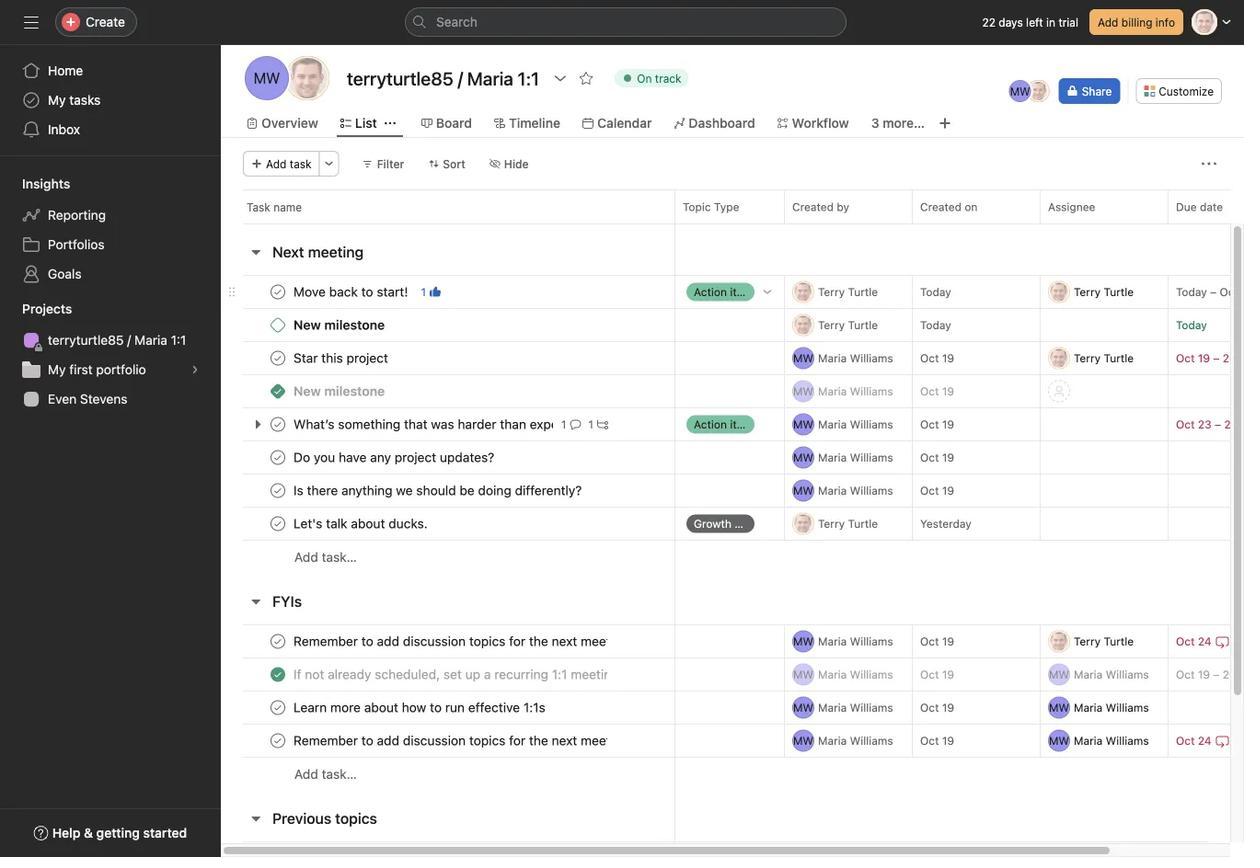 Task type: vqa. For each thing, say whether or not it's contained in the screenshot.
JS button
no



Task type: describe. For each thing, give the bounding box(es) containing it.
on track button
[[607, 65, 697, 91]]

– for – 24
[[1215, 418, 1221, 431]]

&
[[84, 826, 93, 841]]

williams inside creator for learn more about how to run effective 1:1s cell
[[850, 702, 893, 715]]

terry inside header fyis tree grid
[[1074, 635, 1101, 648]]

repeats image
[[1215, 734, 1230, 749]]

creator for let's talk about ducks. cell
[[784, 507, 913, 541]]

insights element
[[0, 167, 221, 293]]

action for second action item popup button from the top of the header next meeting tree grid
[[694, 418, 727, 431]]

mw inside creator for learn more about how to run effective 1:1s cell
[[793, 702, 814, 715]]

learn more about how to run effective 1:1s cell
[[221, 691, 675, 725]]

help
[[52, 826, 80, 841]]

23
[[1198, 418, 1212, 431]]

hide button
[[481, 151, 537, 177]]

terry inside creator for move back to start! cell
[[818, 286, 845, 299]]

do you have any project updates? cell
[[221, 441, 675, 475]]

task name
[[247, 201, 302, 214]]

3 inside header next meeting tree grid
[[1242, 286, 1244, 299]]

my first portfolio link
[[11, 355, 210, 385]]

1
[[421, 286, 426, 299]]

help & getting started
[[52, 826, 187, 841]]

filter button
[[354, 151, 413, 177]]

insights
[[22, 176, 70, 191]]

search button
[[405, 7, 847, 37]]

1 button
[[417, 283, 445, 301]]

my tasks link
[[11, 86, 210, 115]]

see details, my first portfolio image
[[190, 364, 201, 375]]

topic
[[683, 201, 711, 214]]

portfolios link
[[11, 230, 210, 260]]

3 inside popup button
[[871, 115, 879, 131]]

creator for new milestone cell for today
[[784, 308, 913, 342]]

creator for new milestone cell for oct 19
[[784, 375, 913, 409]]

completed image for the learn more about how to run effective 1:1s cell
[[267, 697, 289, 719]]

22 days left in trial
[[982, 16, 1079, 29]]

timeline link
[[494, 113, 560, 133]]

create button
[[55, 7, 137, 37]]

calendar
[[597, 115, 652, 131]]

creator for move back to start! cell
[[784, 275, 913, 309]]

sort
[[443, 157, 466, 170]]

mw inside 'creator for do you have any project updates?' cell
[[793, 451, 814, 464]]

tt inside header fyis tree grid
[[1052, 635, 1066, 648]]

oct 24 for terry turtle
[[1176, 635, 1212, 648]]

projects
[[22, 301, 72, 317]]

completed milestone image
[[271, 318, 285, 333]]

oct 19 for creator for learn more about how to run effective 1:1s cell
[[920, 702, 954, 715]]

topic type
[[683, 201, 739, 214]]

reporting
[[48, 208, 106, 223]]

on
[[965, 201, 978, 214]]

customize button
[[1136, 78, 1222, 104]]

williams inside creator for what's something that was harder than expected? cell
[[850, 418, 893, 431]]

action item for 1st action item popup button
[[694, 286, 753, 299]]

7 completed checkbox from the top
[[267, 730, 289, 752]]

yesterday
[[920, 518, 972, 531]]

remember to add discussion topics for the next meeting cell for tt
[[221, 625, 675, 659]]

list
[[355, 115, 377, 131]]

maria inside creator for learn more about how to run effective 1:1s cell
[[818, 702, 847, 715]]

maria williams inside creator for what's something that was harder than expected? cell
[[818, 418, 893, 431]]

row containing action item
[[221, 408, 1244, 442]]

completed image for if not already scheduled, set up a recurring 1:1 meeting in your calendar text field
[[267, 664, 289, 686]]

completed milestone checkbox for tt
[[271, 318, 285, 333]]

williams inside creator for if not already scheduled, set up a recurring 1:1 meeting in your calendar cell
[[850, 669, 893, 681]]

even stevens
[[48, 392, 127, 407]]

due date
[[1176, 201, 1223, 214]]

completed image for remember to add discussion topics for the next meeting cell corresponding to tt
[[267, 631, 289, 653]]

20
[[1223, 669, 1236, 681]]

more…
[[883, 115, 925, 131]]

maria inside 'creator for do you have any project updates?' cell
[[818, 451, 847, 464]]

header next meeting tree grid
[[221, 275, 1244, 574]]

let's talk about ducks. cell
[[221, 507, 675, 541]]

left
[[1026, 16, 1043, 29]]

terryturtle85
[[48, 333, 124, 348]]

tasks
[[69, 92, 101, 108]]

Star this project text field
[[290, 349, 394, 368]]

creator for is there anything we should be doing differently? cell
[[784, 474, 913, 508]]

maria inside "link"
[[134, 333, 167, 348]]

1 add task… row from the top
[[221, 540, 1244, 574]]

add task
[[266, 157, 312, 170]]

date
[[1200, 201, 1223, 214]]

goals link
[[11, 260, 210, 289]]

terry turtle inside header fyis tree grid
[[1074, 635, 1134, 648]]

inbox
[[48, 122, 80, 137]]

add inside header fyis tree grid
[[294, 767, 318, 782]]

completed image for is there anything we should be doing differently? text box
[[267, 480, 289, 502]]

insights button
[[0, 175, 70, 193]]

board
[[436, 115, 472, 131]]

– up oct 19 – 26
[[1210, 286, 1217, 299]]

topics
[[335, 810, 377, 828]]

oct 19 for creator for is there anything we should be doing differently? cell
[[920, 485, 954, 497]]

add inside "button"
[[1098, 16, 1119, 29]]

completed image for do you have any project updates? text box
[[267, 447, 289, 469]]

completed checkbox inside the learn more about how to run effective 1:1s cell
[[267, 697, 289, 719]]

name
[[273, 201, 302, 214]]

add to starred image
[[579, 71, 594, 86]]

expand subtask list for the task what's something that was harder than expected? image
[[250, 417, 265, 432]]

getting
[[96, 826, 140, 841]]

created for created by
[[792, 201, 834, 214]]

turtle inside the creator for let's talk about ducks. cell
[[848, 518, 878, 531]]

customize
[[1159, 85, 1214, 98]]

item for 1st action item popup button
[[730, 286, 753, 299]]

in
[[1046, 16, 1056, 29]]

on
[[637, 72, 652, 85]]

2 action item button from the top
[[675, 408, 784, 441]]

started
[[143, 826, 187, 841]]

my tasks
[[48, 92, 101, 108]]

/
[[127, 333, 131, 348]]

oct 19 – 26
[[1176, 352, 1237, 365]]

new milestone cell for mw
[[221, 375, 675, 409]]

add inside button
[[266, 157, 287, 170]]

creator for what's something that was harder than expected? cell
[[784, 408, 913, 442]]

next meeting button
[[272, 236, 364, 269]]

terry turtle inside the creator for let's talk about ducks. cell
[[818, 518, 878, 531]]

1 subtask image
[[597, 419, 608, 430]]

row containing growth conversation
[[221, 507, 1244, 541]]

add task… for second add task… button from the bottom
[[294, 550, 357, 565]]

task… inside header next meeting tree grid
[[322, 550, 357, 565]]

row containing task name
[[221, 190, 1244, 224]]

oct 19 for creator for if not already scheduled, set up a recurring 1:1 meeting in your calendar cell
[[920, 669, 954, 681]]

Move back to start! text field
[[290, 283, 414, 301]]

even
[[48, 392, 77, 407]]

3 completed image from the top
[[267, 414, 289, 436]]

add task… for add task… button within header fyis tree grid
[[294, 767, 357, 782]]

trial
[[1059, 16, 1079, 29]]

days
[[999, 16, 1023, 29]]

today – oct 3
[[1176, 286, 1244, 299]]

remember to add discussion topics for the next meeting cell for mw
[[221, 724, 675, 758]]

oct 19 for the creator for star this project cell
[[920, 352, 954, 365]]

completed checkbox inside "what's something that was harder than expected?" cell
[[267, 414, 289, 436]]

maria inside creator for is there anything we should be doing differently? cell
[[818, 485, 847, 497]]

growth conversation
[[694, 518, 801, 531]]

New milestone text field
[[290, 382, 390, 401]]

add billing info
[[1098, 16, 1175, 29]]

info
[[1156, 16, 1175, 29]]

collapse task list for this section image for next meeting
[[248, 245, 263, 260]]

add task button
[[243, 151, 320, 177]]

turtle inside creator for move back to start! cell
[[848, 286, 878, 299]]

maria williams inside the creator for star this project cell
[[818, 352, 893, 365]]

created on
[[920, 201, 978, 214]]

turtle inside header fyis tree grid
[[1104, 635, 1134, 648]]

williams inside the creator for star this project cell
[[850, 352, 893, 365]]

creator for star this project cell
[[784, 341, 913, 375]]

search
[[436, 14, 478, 29]]

created for created on
[[920, 201, 962, 214]]

reporting link
[[11, 201, 210, 230]]

completed image for let's talk about ducks. cell
[[267, 513, 289, 535]]

creator for learn more about how to run effective 1:1s cell
[[784, 691, 913, 725]]

action for 1st action item popup button
[[694, 286, 727, 299]]

collapse task list for this section image for fyis
[[248, 595, 263, 609]]

header fyis tree grid
[[221, 625, 1244, 791]]

3 more… button
[[871, 113, 925, 133]]

add task… button inside header fyis tree grid
[[294, 765, 357, 785]]

if not already scheduled, set up a recurring 1:1 meeting in your calendar cell
[[221, 658, 675, 692]]

hide sidebar image
[[24, 15, 39, 29]]

create
[[86, 14, 125, 29]]

oct 23 – 24
[[1176, 418, 1238, 431]]

growth
[[694, 518, 732, 531]]

1 action item button from the top
[[675, 276, 784, 309]]

track
[[655, 72, 682, 85]]



Task type: locate. For each thing, give the bounding box(es) containing it.
5 completed image from the top
[[267, 631, 289, 653]]

new milestone cell up what's something that was harder than expected? text field
[[221, 375, 675, 409]]

2 new milestone cell from the top
[[221, 375, 675, 409]]

1 horizontal spatial more actions image
[[1202, 156, 1217, 171]]

2 remember to add discussion topics for the next meeting cell from the top
[[221, 724, 675, 758]]

1 remember to add discussion topics for the next meeting cell from the top
[[221, 625, 675, 659]]

2 vertical spatial collapse task list for this section image
[[248, 812, 263, 826]]

assignee
[[1048, 201, 1096, 214]]

add task… up "previous topics"
[[294, 767, 357, 782]]

add up fyis button
[[294, 550, 318, 565]]

1 completed milestone checkbox from the top
[[271, 318, 285, 333]]

add left the billing
[[1098, 16, 1119, 29]]

19
[[942, 352, 954, 365], [1198, 352, 1210, 365], [942, 385, 954, 398], [942, 418, 954, 431], [942, 451, 954, 464], [942, 485, 954, 497], [942, 635, 954, 648], [942, 669, 954, 681], [1198, 669, 1210, 681], [942, 702, 954, 715], [942, 735, 954, 748]]

action
[[694, 286, 727, 299], [694, 418, 727, 431]]

1 comment image
[[570, 419, 581, 430]]

24 right the 23
[[1224, 418, 1238, 431]]

billing
[[1122, 16, 1153, 29]]

add up previous
[[294, 767, 318, 782]]

task
[[290, 157, 312, 170]]

terry turtle inside creator for move back to start! cell
[[818, 286, 878, 299]]

1 horizontal spatial created
[[920, 201, 962, 214]]

williams
[[850, 352, 893, 365], [850, 385, 893, 398], [850, 418, 893, 431], [850, 451, 893, 464], [850, 485, 893, 497], [850, 635, 893, 648], [850, 669, 893, 681], [1106, 669, 1149, 681], [850, 702, 893, 715], [1106, 702, 1149, 715], [850, 735, 893, 748], [1106, 735, 1149, 748]]

completed image inside remember to add discussion topics for the next meeting cell
[[267, 631, 289, 653]]

2 completed checkbox from the top
[[267, 414, 289, 436]]

conversation
[[735, 518, 801, 531]]

5 completed checkbox from the top
[[267, 631, 289, 653]]

2 completed milestone checkbox from the top
[[271, 384, 285, 399]]

creator for remember to add discussion topics for the next meeting cell for mw
[[784, 724, 913, 758]]

created
[[792, 201, 834, 214], [920, 201, 962, 214]]

1 vertical spatial add task… row
[[221, 757, 1244, 791]]

add task…
[[294, 550, 357, 565], [294, 767, 357, 782]]

0 vertical spatial collapse task list for this section image
[[248, 245, 263, 260]]

first
[[69, 362, 93, 377]]

24 inside header next meeting tree grid
[[1224, 418, 1238, 431]]

3 completed image from the top
[[267, 664, 289, 686]]

maria williams inside creator for if not already scheduled, set up a recurring 1:1 meeting in your calendar cell
[[818, 669, 893, 681]]

my for my first portfolio
[[48, 362, 66, 377]]

creator for new milestone cell containing tt
[[784, 308, 913, 342]]

add task… row
[[221, 540, 1244, 574], [221, 757, 1244, 791]]

completed checkbox inside "if not already scheduled, set up a recurring 1:1 meeting in your calendar" cell
[[267, 664, 289, 686]]

task… down let's talk about ducks. 'text box'
[[322, 550, 357, 565]]

global element
[[0, 45, 221, 156]]

completed image inside move back to start! cell
[[267, 281, 289, 303]]

task… up "previous topics"
[[322, 767, 357, 782]]

1 vertical spatial item
[[730, 418, 753, 431]]

2 vertical spatial 24
[[1198, 735, 1212, 748]]

item
[[730, 286, 753, 299], [730, 418, 753, 431]]

1 oct 19 from the top
[[920, 352, 954, 365]]

previous topics
[[272, 810, 377, 828]]

completed image inside let's talk about ducks. cell
[[267, 513, 289, 535]]

3 completed checkbox from the top
[[267, 664, 289, 686]]

If not already scheduled, set up a recurring 1:1 meeting in your calendar text field
[[290, 666, 608, 684]]

remember to add discussion topics for the next meeting cell
[[221, 625, 675, 659], [221, 724, 675, 758]]

1 action item from the top
[[694, 286, 753, 299]]

completed image
[[267, 281, 289, 303], [267, 347, 289, 369], [267, 414, 289, 436], [267, 513, 289, 535], [267, 631, 289, 653], [267, 697, 289, 719]]

1 action from the top
[[694, 286, 727, 299]]

Let's talk about ducks. text field
[[290, 515, 433, 533]]

1 creator for remember to add discussion topics for the next meeting cell from the top
[[784, 625, 913, 659]]

completed checkbox down fyis button
[[267, 664, 289, 686]]

1 completed checkbox from the top
[[267, 281, 289, 303]]

portfolio
[[96, 362, 146, 377]]

3
[[871, 115, 879, 131], [1242, 286, 1244, 299]]

3 more…
[[871, 115, 925, 131]]

oct
[[1220, 286, 1239, 299], [920, 352, 939, 365], [1176, 352, 1195, 365], [920, 385, 939, 398], [920, 418, 939, 431], [1176, 418, 1195, 431], [920, 451, 939, 464], [920, 485, 939, 497], [920, 635, 939, 648], [1176, 635, 1195, 648], [920, 669, 939, 681], [1176, 669, 1195, 681], [920, 702, 939, 715], [920, 735, 939, 748], [1176, 735, 1195, 748]]

filter
[[377, 157, 404, 170]]

0 vertical spatial add task…
[[294, 550, 357, 565]]

share button
[[1059, 78, 1120, 104]]

fyis button
[[272, 585, 302, 618]]

0 vertical spatial creator for new milestone cell
[[784, 308, 913, 342]]

collapse task list for this section image left fyis button
[[248, 595, 263, 609]]

maria inside creator for if not already scheduled, set up a recurring 1:1 meeting in your calendar cell
[[818, 669, 847, 681]]

created left 'by'
[[792, 201, 834, 214]]

task…
[[322, 550, 357, 565], [322, 767, 357, 782]]

row
[[221, 190, 1244, 224], [243, 223, 1244, 225], [221, 275, 1244, 309], [221, 308, 1244, 342], [221, 341, 1244, 375], [221, 375, 1244, 409], [221, 408, 1244, 442], [221, 441, 1244, 475], [221, 474, 1244, 508], [221, 507, 1244, 541], [221, 625, 1244, 659], [221, 658, 1244, 692], [221, 691, 1244, 725], [221, 724, 1244, 758], [221, 842, 1244, 858]]

row containing tt
[[221, 308, 1244, 342]]

terryturtle85 / maria 1:1
[[48, 333, 186, 348]]

completed milestone checkbox inside row
[[271, 318, 285, 333]]

0 vertical spatial completed checkbox
[[267, 347, 289, 369]]

completed image
[[267, 447, 289, 469], [267, 480, 289, 502], [267, 664, 289, 686], [267, 730, 289, 752]]

mw inside creator for if not already scheduled, set up a recurring 1:1 meeting in your calendar cell
[[793, 669, 814, 681]]

0 vertical spatial action item
[[694, 286, 753, 299]]

tab actions image
[[385, 118, 396, 129]]

24 for maria williams
[[1198, 735, 1212, 748]]

new milestone cell
[[221, 308, 675, 342], [221, 375, 675, 409]]

type
[[714, 201, 739, 214]]

Remember to add discussion topics for the next meeting text field
[[290, 633, 608, 651], [290, 732, 608, 750]]

completed milestone checkbox left new milestone text field
[[271, 318, 285, 333]]

remember to add discussion topics for the next meeting text field for mw
[[290, 732, 608, 750]]

my inside the global element
[[48, 92, 66, 108]]

portfolios
[[48, 237, 105, 252]]

– inside header fyis tree grid
[[1213, 669, 1220, 681]]

4 oct 19 from the top
[[920, 451, 954, 464]]

New milestone text field
[[290, 316, 390, 335]]

7 oct 19 from the top
[[920, 669, 954, 681]]

completed image for star this project cell
[[267, 347, 289, 369]]

1 vertical spatial action item button
[[675, 408, 784, 441]]

oct 19 – 20
[[1176, 669, 1236, 681]]

completed checkbox for tt
[[267, 347, 289, 369]]

22
[[982, 16, 996, 29]]

projects element
[[0, 293, 221, 418]]

0 horizontal spatial 3
[[871, 115, 879, 131]]

2 my from the top
[[48, 362, 66, 377]]

collapse task list for this section image
[[248, 245, 263, 260], [248, 595, 263, 609], [248, 812, 263, 826]]

24 left repeats icon
[[1198, 635, 1212, 648]]

1 collapse task list for this section image from the top
[[248, 245, 263, 260]]

completed checkbox inside star this project cell
[[267, 347, 289, 369]]

1 add task… from the top
[[294, 550, 357, 565]]

creator for do you have any project updates? cell
[[784, 441, 913, 475]]

add inside header next meeting tree grid
[[294, 550, 318, 565]]

meeting
[[308, 243, 364, 261]]

0 vertical spatial 24
[[1224, 418, 1238, 431]]

creator for new milestone cell
[[784, 308, 913, 342], [784, 375, 913, 409]]

next meeting
[[272, 243, 364, 261]]

creator for remember to add discussion topics for the next meeting cell
[[784, 625, 913, 659], [784, 724, 913, 758]]

1 vertical spatial completed checkbox
[[267, 513, 289, 535]]

4 completed checkbox from the top
[[267, 480, 289, 502]]

on track
[[637, 72, 682, 85]]

remember to add discussion topics for the next meeting cell down learn more about how to run effective 1:1s text field
[[221, 724, 675, 758]]

9 oct 19 from the top
[[920, 735, 954, 748]]

what's something that was harder than expected? cell
[[221, 408, 675, 442]]

0 vertical spatial new milestone cell
[[221, 308, 675, 342]]

1 new milestone cell from the top
[[221, 308, 675, 342]]

1 vertical spatial 24
[[1198, 635, 1212, 648]]

oct 19 for creator for remember to add discussion topics for the next meeting cell corresponding to mw
[[920, 735, 954, 748]]

5 oct 19 from the top
[[920, 485, 954, 497]]

0 vertical spatial action item button
[[675, 276, 784, 309]]

add tab image
[[938, 116, 953, 131]]

action item
[[694, 286, 753, 299], [694, 418, 753, 431]]

1 vertical spatial collapse task list for this section image
[[248, 595, 263, 609]]

oct 24 for maria williams
[[1176, 735, 1212, 748]]

1 vertical spatial oct 24
[[1176, 735, 1212, 748]]

row containing 1
[[221, 275, 1244, 309]]

remember to add discussion topics for the next meeting text field for tt
[[290, 633, 608, 651]]

today
[[920, 286, 951, 299], [1176, 286, 1207, 299], [920, 319, 951, 332], [1176, 319, 1207, 332]]

previous
[[272, 810, 331, 828]]

oct 19 for 'creator for do you have any project updates?' cell
[[920, 451, 954, 464]]

terry turtle
[[818, 286, 878, 299], [1074, 286, 1134, 299], [818, 319, 878, 332], [1074, 352, 1134, 365], [818, 518, 878, 531], [1074, 635, 1134, 648]]

even stevens link
[[11, 385, 210, 414]]

maria williams inside 'creator for do you have any project updates?' cell
[[818, 451, 893, 464]]

0 vertical spatial remember to add discussion topics for the next meeting text field
[[290, 633, 608, 651]]

2 vertical spatial completed checkbox
[[267, 664, 289, 686]]

24 for terry turtle
[[1198, 635, 1212, 648]]

26
[[1223, 352, 1237, 365]]

mw inside creator for is there anything we should be doing differently? cell
[[793, 485, 814, 497]]

completed checkbox up fyis button
[[267, 513, 289, 535]]

add task… button down let's talk about ducks. 'text box'
[[294, 548, 357, 568]]

1 vertical spatial action item
[[694, 418, 753, 431]]

0 vertical spatial remember to add discussion topics for the next meeting cell
[[221, 625, 675, 659]]

2 add task… row from the top
[[221, 757, 1244, 791]]

0 vertical spatial my
[[48, 92, 66, 108]]

1 vertical spatial remember to add discussion topics for the next meeting cell
[[221, 724, 675, 758]]

more actions image
[[1202, 156, 1217, 171], [324, 158, 335, 169]]

action item for second action item popup button from the top of the header next meeting tree grid
[[694, 418, 753, 431]]

show options image
[[553, 71, 568, 86]]

0 vertical spatial completed milestone checkbox
[[271, 318, 285, 333]]

turtle
[[848, 286, 878, 299], [1104, 286, 1134, 299], [848, 319, 878, 332], [1104, 352, 1134, 365], [848, 518, 878, 531], [1104, 635, 1134, 648]]

3 completed checkbox from the top
[[267, 447, 289, 469]]

williams inside creator for is there anything we should be doing differently? cell
[[850, 485, 893, 497]]

– left 20
[[1213, 669, 1220, 681]]

1 vertical spatial 3
[[1242, 286, 1244, 299]]

by
[[837, 201, 849, 214]]

oct 24 left repeats image
[[1176, 735, 1212, 748]]

2 remember to add discussion topics for the next meeting text field from the top
[[290, 732, 608, 750]]

1 vertical spatial my
[[48, 362, 66, 377]]

completed checkbox inside move back to start! cell
[[267, 281, 289, 303]]

my inside 'projects' element
[[48, 362, 66, 377]]

williams inside 'creator for do you have any project updates?' cell
[[850, 451, 893, 464]]

maria williams inside creator for is there anything we should be doing differently? cell
[[818, 485, 893, 497]]

add task… inside header fyis tree grid
[[294, 767, 357, 782]]

more actions image right task
[[324, 158, 335, 169]]

6 completed image from the top
[[267, 697, 289, 719]]

2 action item from the top
[[694, 418, 753, 431]]

2 oct 24 from the top
[[1176, 735, 1212, 748]]

2 add task… from the top
[[294, 767, 357, 782]]

new milestone cell for tt
[[221, 308, 675, 342]]

remember to add discussion topics for the next meeting cell up if not already scheduled, set up a recurring 1:1 meeting in your calendar text field
[[221, 625, 675, 659]]

4 completed image from the top
[[267, 513, 289, 535]]

created by
[[792, 201, 849, 214]]

fyis
[[272, 593, 302, 611]]

repeats image
[[1215, 635, 1230, 649]]

my left tasks
[[48, 92, 66, 108]]

add task… down let's talk about ducks. 'text box'
[[294, 550, 357, 565]]

8 oct 19 from the top
[[920, 702, 954, 715]]

2 oct 19 from the top
[[920, 385, 954, 398]]

0 vertical spatial item
[[730, 286, 753, 299]]

search list box
[[405, 7, 847, 37]]

1:1
[[171, 333, 186, 348]]

completed checkbox inside do you have any project updates? cell
[[267, 447, 289, 469]]

collapse task list for this section image for previous topics
[[248, 812, 263, 826]]

0 horizontal spatial more actions image
[[324, 158, 335, 169]]

maria williams inside creator for learn more about how to run effective 1:1s cell
[[818, 702, 893, 715]]

more actions image up date at the top right
[[1202, 156, 1217, 171]]

1 completed image from the top
[[267, 447, 289, 469]]

1 remember to add discussion topics for the next meeting text field from the top
[[290, 633, 608, 651]]

1 vertical spatial add task…
[[294, 767, 357, 782]]

terry
[[818, 286, 845, 299], [1074, 286, 1101, 299], [818, 319, 845, 332], [1074, 352, 1101, 365], [818, 518, 845, 531], [1074, 635, 1101, 648]]

2 add task… button from the top
[[294, 765, 357, 785]]

2 creator for new milestone cell from the top
[[784, 375, 913, 409]]

0 vertical spatial add task… button
[[294, 548, 357, 568]]

dashboard
[[689, 115, 755, 131]]

new milestone cell down 1 button
[[221, 308, 675, 342]]

1 vertical spatial add task… button
[[294, 765, 357, 785]]

maria inside creator for what's something that was harder than expected? cell
[[818, 418, 847, 431]]

1 vertical spatial new milestone cell
[[221, 375, 675, 409]]

goals
[[48, 266, 82, 282]]

completed image inside remember to add discussion topics for the next meeting cell
[[267, 730, 289, 752]]

2 collapse task list for this section image from the top
[[248, 595, 263, 609]]

4 completed image from the top
[[267, 730, 289, 752]]

completed image inside do you have any project updates? cell
[[267, 447, 289, 469]]

board link
[[421, 113, 472, 133]]

home link
[[11, 56, 210, 86]]

– for – 26
[[1213, 352, 1220, 365]]

completed image for mw's remember to add discussion topics for the next meeting text box
[[267, 730, 289, 752]]

Completed milestone checkbox
[[271, 318, 285, 333], [271, 384, 285, 399]]

1 item from the top
[[730, 286, 753, 299]]

2 task… from the top
[[322, 767, 357, 782]]

2 item from the top
[[730, 418, 753, 431]]

move back to start! cell
[[221, 275, 675, 309]]

growth conversation button
[[675, 508, 801, 541]]

1 task… from the top
[[322, 550, 357, 565]]

0 vertical spatial oct 24
[[1176, 635, 1212, 648]]

next
[[272, 243, 304, 261]]

workflow link
[[777, 113, 849, 133]]

my left first
[[48, 362, 66, 377]]

completed image inside the learn more about how to run effective 1:1s cell
[[267, 697, 289, 719]]

tt inside creator for move back to start! cell
[[796, 286, 810, 299]]

star this project cell
[[221, 341, 675, 375]]

Do you have any project updates? text field
[[290, 449, 500, 467]]

2 action from the top
[[694, 418, 727, 431]]

completed milestone checkbox for mw
[[271, 384, 285, 399]]

projects button
[[0, 300, 72, 318]]

hide
[[504, 157, 529, 170]]

completed image inside is there anything we should be doing differently? cell
[[267, 480, 289, 502]]

1 vertical spatial completed milestone checkbox
[[271, 384, 285, 399]]

completed checkbox inside let's talk about ducks. cell
[[267, 513, 289, 535]]

1 vertical spatial creator for new milestone cell
[[784, 375, 913, 409]]

completed checkbox inside is there anything we should be doing differently? cell
[[267, 480, 289, 502]]

1 oct 24 from the top
[[1176, 635, 1212, 648]]

creator for new milestone cell containing mw
[[784, 375, 913, 409]]

mw inside creator for what's something that was harder than expected? cell
[[793, 418, 814, 431]]

0 horizontal spatial created
[[792, 201, 834, 214]]

1 horizontal spatial 3
[[1242, 286, 1244, 299]]

add task… inside header next meeting tree grid
[[294, 550, 357, 565]]

remember to add discussion topics for the next meeting text field up if not already scheduled, set up a recurring 1:1 meeting in your calendar text field
[[290, 633, 608, 651]]

Is there anything we should be doing differently? text field
[[290, 482, 587, 500]]

1 vertical spatial remember to add discussion topics for the next meeting text field
[[290, 732, 608, 750]]

add task… button
[[294, 548, 357, 568], [294, 765, 357, 785]]

1 add task… button from the top
[[294, 548, 357, 568]]

completed milestone checkbox left new milestone text box at the left top
[[271, 384, 285, 399]]

creator for remember to add discussion topics for the next meeting cell for tt
[[784, 625, 913, 659]]

mw inside the creator for star this project cell
[[793, 352, 814, 365]]

list link
[[340, 113, 377, 133]]

24 left repeats image
[[1198, 735, 1212, 748]]

– for – 20
[[1213, 669, 1220, 681]]

overview link
[[247, 113, 318, 133]]

add billing info button
[[1090, 9, 1183, 35]]

0 vertical spatial 3
[[871, 115, 879, 131]]

sort button
[[420, 151, 474, 177]]

completed image inside "if not already scheduled, set up a recurring 1:1 meeting in your calendar" cell
[[267, 664, 289, 686]]

3 oct 19 from the top
[[920, 418, 954, 431]]

stevens
[[80, 392, 127, 407]]

1 vertical spatial creator for remember to add discussion topics for the next meeting cell
[[784, 724, 913, 758]]

0 vertical spatial task…
[[322, 550, 357, 565]]

remember to add discussion topics for the next meeting text field down the learn more about how to run effective 1:1s cell
[[290, 732, 608, 750]]

creator for remember to add discussion topics for the next meeting cell up creator for learn more about how to run effective 1:1s cell
[[784, 625, 913, 659]]

oct 19 for creator for remember to add discussion topics for the next meeting cell for tt
[[920, 635, 954, 648]]

2 completed checkbox from the top
[[267, 513, 289, 535]]

3 collapse task list for this section image from the top
[[248, 812, 263, 826]]

task
[[247, 201, 270, 214]]

completed image for move back to start! cell
[[267, 281, 289, 303]]

share
[[1082, 85, 1112, 98]]

Completed checkbox
[[267, 281, 289, 303], [267, 414, 289, 436], [267, 447, 289, 469], [267, 480, 289, 502], [267, 631, 289, 653], [267, 697, 289, 719], [267, 730, 289, 752]]

help & getting started button
[[22, 817, 199, 850]]

overview
[[261, 115, 318, 131]]

1 created from the left
[[792, 201, 834, 214]]

tt inside the creator for let's talk about ducks. cell
[[796, 518, 810, 531]]

terry inside the creator for let's talk about ducks. cell
[[818, 518, 845, 531]]

completed checkbox up completed milestone image
[[267, 347, 289, 369]]

1 completed image from the top
[[267, 281, 289, 303]]

– right the 23
[[1215, 418, 1221, 431]]

oct 24 left repeats icon
[[1176, 635, 1212, 648]]

item for second action item popup button from the top of the header next meeting tree grid
[[730, 418, 753, 431]]

1 creator for new milestone cell from the top
[[784, 308, 913, 342]]

6 completed checkbox from the top
[[267, 697, 289, 719]]

2 creator for remember to add discussion topics for the next meeting cell from the top
[[784, 724, 913, 758]]

workflow
[[792, 115, 849, 131]]

my for my tasks
[[48, 92, 66, 108]]

completed milestone image
[[271, 384, 285, 399]]

Completed checkbox
[[267, 347, 289, 369], [267, 513, 289, 535], [267, 664, 289, 686]]

creator for remember to add discussion topics for the next meeting cell down creator for if not already scheduled, set up a recurring 1:1 meeting in your calendar cell
[[784, 724, 913, 758]]

my first portfolio
[[48, 362, 146, 377]]

1 completed checkbox from the top
[[267, 347, 289, 369]]

maria inside the creator for star this project cell
[[818, 352, 847, 365]]

is there anything we should be doing differently? cell
[[221, 474, 675, 508]]

1 my from the top
[[48, 92, 66, 108]]

2 completed image from the top
[[267, 347, 289, 369]]

6 oct 19 from the top
[[920, 635, 954, 648]]

add left task
[[266, 157, 287, 170]]

0 vertical spatial creator for remember to add discussion topics for the next meeting cell
[[784, 625, 913, 659]]

– left the 26
[[1213, 352, 1220, 365]]

add task… button up "previous topics"
[[294, 765, 357, 785]]

completed checkbox for mw
[[267, 664, 289, 686]]

0 vertical spatial add task… row
[[221, 540, 1244, 574]]

previous topics button
[[272, 802, 377, 836]]

collapse task list for this section image left next
[[248, 245, 263, 260]]

Learn more about how to run effective 1:1s text field
[[290, 699, 551, 717]]

2 completed image from the top
[[267, 480, 289, 502]]

timeline
[[509, 115, 560, 131]]

2 created from the left
[[920, 201, 962, 214]]

task… inside header fyis tree grid
[[322, 767, 357, 782]]

created left on on the right top
[[920, 201, 962, 214]]

0 vertical spatial action
[[694, 286, 727, 299]]

creator for if not already scheduled, set up a recurring 1:1 meeting in your calendar cell
[[784, 658, 913, 692]]

inbox link
[[11, 115, 210, 144]]

1 vertical spatial task…
[[322, 767, 357, 782]]

action item button
[[675, 276, 784, 309], [675, 408, 784, 441]]

completed image inside star this project cell
[[267, 347, 289, 369]]

collapse task list for this section image left previous
[[248, 812, 263, 826]]

What's something that was harder than expected? text field
[[290, 416, 554, 434]]

None text field
[[342, 62, 544, 95]]

1 vertical spatial action
[[694, 418, 727, 431]]



